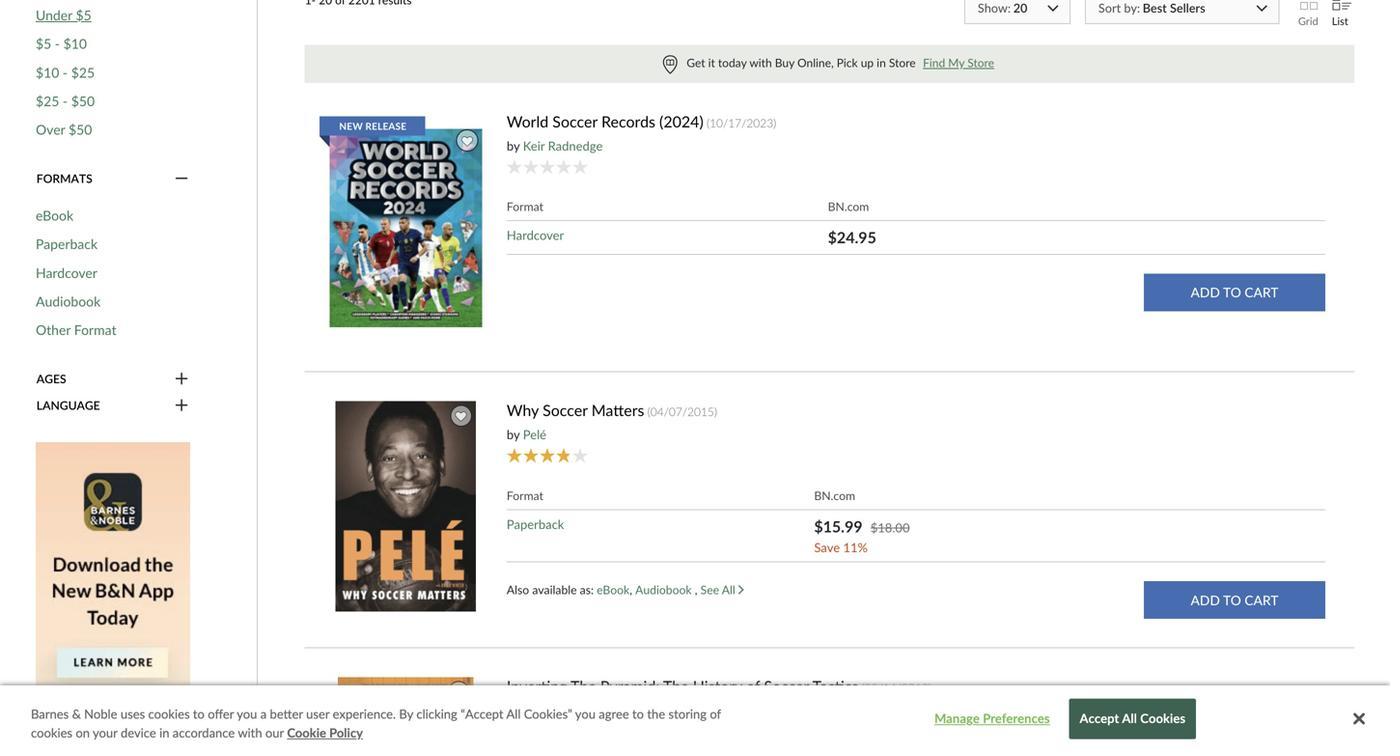 Task type: vqa. For each thing, say whether or not it's contained in the screenshot.
ACCEPT in the right bottom of the page
yes



Task type: locate. For each thing, give the bounding box(es) containing it.
1 horizontal spatial all
[[722, 583, 735, 597]]

ebook right as:
[[597, 583, 630, 597]]

0 vertical spatial $5
[[76, 7, 91, 23]]

under $5
[[36, 7, 91, 23]]

$5 down under
[[36, 35, 51, 52]]

over $50 link
[[36, 121, 92, 138]]

0 vertical spatial ebook link
[[36, 207, 73, 224]]

the
[[571, 677, 596, 696], [663, 677, 689, 696]]

tactics
[[813, 677, 859, 696]]

in right the up
[[877, 56, 886, 70]]

1 horizontal spatial paperback link
[[507, 516, 564, 532]]

with inside region
[[749, 56, 772, 70]]

2 vertical spatial soccer
[[764, 677, 809, 696]]

see
[[700, 583, 719, 597]]

paperback down formats
[[36, 236, 98, 252]]

bn.com
[[828, 199, 869, 213], [814, 488, 855, 502]]

0 vertical spatial with
[[749, 56, 772, 70]]

ebook
[[36, 207, 73, 223], [597, 583, 630, 597]]

cookies up the device
[[148, 706, 190, 722]]

0 horizontal spatial ,
[[630, 583, 632, 597]]

all right "accept"
[[1122, 711, 1137, 726]]

by
[[507, 138, 520, 153], [507, 427, 520, 442], [507, 703, 520, 718]]

0 horizontal spatial of
[[710, 706, 721, 722]]

paperback up also
[[507, 516, 564, 532]]

1 horizontal spatial in
[[877, 56, 886, 70]]

of inside "barnes & noble uses cookies to offer you a better user experience. by clicking "accept all cookies" you agree to the storing of cookies on your device in accordance with our"
[[710, 706, 721, 722]]

hardcover
[[507, 227, 564, 243], [36, 264, 97, 281]]

online,
[[797, 56, 834, 70]]

region containing get it today with buy online, pick up in store
[[305, 45, 1354, 83]]

0 horizontal spatial audiobook
[[36, 293, 101, 309]]

store right my
[[967, 56, 994, 70]]

find my store link
[[916, 55, 996, 71]]

- up "$25 - $50"
[[63, 64, 68, 80]]

save 11% element
[[814, 538, 1149, 557]]

$10
[[63, 35, 87, 52], [36, 64, 59, 80]]

jonathan wilson link
[[523, 703, 614, 718]]

- inside 'link'
[[55, 35, 60, 52]]

cookies
[[1140, 711, 1186, 726]]

hardcover for the leftmost hardcover link
[[36, 264, 97, 281]]

None submit
[[1144, 274, 1325, 311], [1144, 581, 1325, 619], [1144, 274, 1325, 311], [1144, 581, 1325, 619]]

1 vertical spatial $25
[[36, 93, 59, 109]]

1 horizontal spatial the
[[663, 677, 689, 696]]

2 horizontal spatial all
[[1122, 711, 1137, 726]]

format right other on the left top of the page
[[74, 322, 116, 338]]

11%
[[843, 539, 868, 555]]

$25 - $50
[[36, 93, 95, 109]]

ages
[[36, 372, 66, 386]]

1 vertical spatial hardcover link
[[36, 264, 97, 281]]

1 horizontal spatial $25
[[71, 64, 95, 80]]

grid
[[1298, 14, 1318, 27]]

0 horizontal spatial $5
[[36, 35, 51, 52]]

2 the from the left
[[663, 677, 689, 696]]

1 vertical spatial by
[[507, 427, 520, 442]]

soccer left tactics
[[764, 677, 809, 696]]

in inside "barnes & noble uses cookies to offer you a better user experience. by clicking "accept all cookies" you agree to the storing of cookies on your device in accordance with our"
[[159, 725, 169, 740]]

over
[[36, 121, 65, 138]]

over $50
[[36, 121, 92, 138]]

all inside "button"
[[1122, 711, 1137, 726]]

$5 inside 'link'
[[36, 35, 51, 52]]

0 horizontal spatial audiobook link
[[36, 293, 101, 310]]

1 vertical spatial $5
[[36, 35, 51, 52]]

0 vertical spatial audiobook
[[36, 293, 101, 309]]

0 horizontal spatial hardcover
[[36, 264, 97, 281]]

the up storing
[[663, 677, 689, 696]]

0 vertical spatial audiobook link
[[36, 293, 101, 310]]

0 vertical spatial paperback link
[[36, 236, 98, 253]]

1 horizontal spatial $10
[[63, 35, 87, 52]]

1 , from the left
[[630, 583, 632, 597]]

1 vertical spatial of
[[710, 706, 721, 722]]

0 vertical spatial of
[[746, 677, 760, 696]]

1 vertical spatial cookies
[[31, 725, 72, 740]]

title: world soccer records (2024), author: keir radnedge image
[[329, 128, 483, 328]]

paperback for leftmost paperback link
[[36, 236, 98, 252]]

1 horizontal spatial to
[[632, 706, 644, 722]]

1 horizontal spatial audiobook link
[[635, 583, 692, 597]]

1 vertical spatial with
[[238, 725, 262, 740]]

(08/14/2018)
[[862, 681, 931, 695]]

list
[[1332, 14, 1348, 27]]

hardcover link up other format
[[36, 264, 97, 281]]

world soccer records (2024) (10/17/2023) by keir radnedge
[[507, 112, 776, 153]]

$50 right over
[[69, 121, 92, 138]]

$5 right under
[[76, 7, 91, 23]]

1 vertical spatial audiobook
[[635, 583, 692, 597]]

(04/07/2015)
[[647, 405, 717, 419]]

- for $10
[[63, 64, 68, 80]]

storing
[[669, 706, 707, 722]]

by left the keir
[[507, 138, 520, 153]]

to left the
[[632, 706, 644, 722]]

barnes & noble uses cookies to offer you a better user experience. by clicking "accept all cookies" you agree to the storing of cookies on your device in accordance with our
[[31, 706, 721, 740]]

1 horizontal spatial audiobook
[[635, 583, 692, 597]]

1 horizontal spatial hardcover
[[507, 227, 564, 243]]

0 horizontal spatial with
[[238, 725, 262, 740]]

0 horizontal spatial to
[[193, 706, 205, 722]]

cookies down barnes
[[31, 725, 72, 740]]

,
[[630, 583, 632, 597], [695, 583, 697, 597]]

in right the device
[[159, 725, 169, 740]]

title: inverting the pyramid: the history of soccer tactics, author: jonathan wilson image
[[337, 676, 475, 752]]

$50 down "$10 - $25" link
[[71, 93, 95, 109]]

plus image
[[175, 370, 188, 387]]

manage preferences
[[935, 711, 1050, 726]]

0 horizontal spatial paperback
[[36, 236, 98, 252]]

jonathan
[[523, 703, 573, 718]]

audiobook link up other format
[[36, 293, 101, 310]]

$25 up "$25 - $50"
[[71, 64, 95, 80]]

0 vertical spatial -
[[55, 35, 60, 52]]

1 store from the left
[[889, 56, 916, 70]]

$5
[[76, 7, 91, 23], [36, 35, 51, 52]]

1 vertical spatial bn.com
[[814, 488, 855, 502]]

noble
[[84, 706, 117, 722]]

2 vertical spatial format
[[507, 488, 544, 502]]

to
[[193, 706, 205, 722], [632, 706, 644, 722]]

audiobook link for ebook
[[635, 583, 692, 597]]

soccer up radnedge
[[552, 112, 598, 131]]

0 vertical spatial format
[[507, 199, 544, 213]]

of down history
[[710, 706, 721, 722]]

pelé link
[[523, 427, 546, 442]]

list link
[[1332, 0, 1349, 27]]

1 horizontal spatial hardcover link
[[507, 227, 564, 243]]

$25 - $50 link
[[36, 93, 95, 110]]

paperback
[[36, 236, 98, 252], [507, 516, 564, 532]]

$10 up $10 - $25
[[63, 35, 87, 52]]

0 vertical spatial hardcover
[[507, 227, 564, 243]]

1 horizontal spatial store
[[967, 56, 994, 70]]

minus image
[[175, 170, 188, 187]]

1 horizontal spatial you
[[575, 706, 596, 722]]

ebook link down formats
[[36, 207, 73, 224]]

0 vertical spatial bn.com
[[828, 199, 869, 213]]

available
[[532, 583, 577, 597]]

format down the keir
[[507, 199, 544, 213]]

1 to from the left
[[193, 706, 205, 722]]

"accept
[[461, 706, 503, 722]]

$10 inside 'link'
[[63, 35, 87, 52]]

0 horizontal spatial in
[[159, 725, 169, 740]]

all for see
[[722, 583, 735, 597]]

0 horizontal spatial store
[[889, 56, 916, 70]]

1 vertical spatial hardcover
[[36, 264, 97, 281]]

0 vertical spatial ebook
[[36, 207, 73, 223]]

hardcover link down the keir
[[507, 227, 564, 243]]

store
[[889, 56, 916, 70], [967, 56, 994, 70]]

in
[[877, 56, 886, 70], [159, 725, 169, 740]]

list view active image
[[1332, 0, 1349, 15]]

1 horizontal spatial with
[[749, 56, 772, 70]]

paperback link down formats
[[36, 236, 98, 253]]

1 vertical spatial $50
[[69, 121, 92, 138]]

0 horizontal spatial the
[[571, 677, 596, 696]]

see all
[[700, 583, 738, 597]]

bn.com up $15.99 link
[[814, 488, 855, 502]]

2 by from the top
[[507, 427, 520, 442]]

- for $5
[[55, 35, 60, 52]]

audiobook up other format
[[36, 293, 101, 309]]

paperback link
[[36, 236, 98, 253], [507, 516, 564, 532]]

0 vertical spatial soccer
[[552, 112, 598, 131]]

user
[[306, 706, 330, 722]]

3 by from the top
[[507, 703, 520, 718]]

-
[[55, 35, 60, 52], [63, 64, 68, 80], [63, 93, 68, 109]]

paperback link up also
[[507, 516, 564, 532]]

the up wilson
[[571, 677, 596, 696]]

$25 up over
[[36, 93, 59, 109]]

old price was $18.00 element
[[866, 520, 910, 535]]

0 horizontal spatial ebook link
[[36, 207, 73, 224]]

1 horizontal spatial ,
[[695, 583, 697, 597]]

soccer inside world soccer records (2024) (10/17/2023) by keir radnedge
[[552, 112, 598, 131]]

1 vertical spatial paperback
[[507, 516, 564, 532]]

1 vertical spatial ebook
[[597, 583, 630, 597]]

you left a
[[237, 706, 257, 722]]

audiobook link
[[36, 293, 101, 310], [635, 583, 692, 597]]

soccer up the pelé
[[543, 401, 588, 420]]

ebook link right as:
[[597, 583, 630, 597]]

hardcover down the keir
[[507, 227, 564, 243]]

with down a
[[238, 725, 262, 740]]

audiobook left see
[[635, 583, 692, 597]]

all left right icon
[[722, 583, 735, 597]]

you
[[237, 706, 257, 722], [575, 706, 596, 722]]

(10/17/2023)
[[707, 116, 776, 130]]

policy
[[329, 725, 363, 740]]

2 vertical spatial -
[[63, 93, 68, 109]]

ebook link
[[36, 207, 73, 224], [597, 583, 630, 597]]

to up accordance
[[193, 706, 205, 722]]

soccer for matters
[[543, 401, 588, 420]]

1 vertical spatial -
[[63, 64, 68, 80]]

1 horizontal spatial cookies
[[148, 706, 190, 722]]

preferences
[[983, 711, 1050, 726]]

you left agree
[[575, 706, 596, 722]]

0 vertical spatial cookies
[[148, 706, 190, 722]]

0 vertical spatial by
[[507, 138, 520, 153]]

bn.com up $24.95 link
[[828, 199, 869, 213]]

store left find
[[889, 56, 916, 70]]

by left pelé 'link'
[[507, 427, 520, 442]]

audiobook link left see
[[635, 583, 692, 597]]

1 vertical spatial audiobook link
[[635, 583, 692, 597]]

with left buy
[[749, 56, 772, 70]]

region
[[305, 45, 1354, 83]]

2 vertical spatial by
[[507, 703, 520, 718]]

1 horizontal spatial paperback
[[507, 516, 564, 532]]

0 vertical spatial in
[[877, 56, 886, 70]]

0 vertical spatial paperback
[[36, 236, 98, 252]]

by right "accept
[[507, 703, 520, 718]]

1 vertical spatial soccer
[[543, 401, 588, 420]]

- down under
[[55, 35, 60, 52]]

all right "accept
[[506, 706, 521, 722]]

of right history
[[746, 677, 760, 696]]

$24.95 link
[[828, 228, 876, 247]]

0 horizontal spatial all
[[506, 706, 521, 722]]

paperback for paperback link to the right
[[507, 516, 564, 532]]

0 horizontal spatial you
[[237, 706, 257, 722]]

soccer inside why soccer matters (04/07/2015) by pelé
[[543, 401, 588, 420]]

hardcover for hardcover link to the top
[[507, 227, 564, 243]]

format for why soccer matters
[[507, 488, 544, 502]]

$10 down $5 - $10 'link'
[[36, 64, 59, 80]]

0 vertical spatial $50
[[71, 93, 95, 109]]

release
[[365, 120, 407, 132]]

best sellers
[[1143, 1, 1205, 15]]

hardcover up other format
[[36, 264, 97, 281]]

, left see
[[695, 583, 697, 597]]

1 horizontal spatial ebook link
[[597, 583, 630, 597]]

1 vertical spatial paperback link
[[507, 516, 564, 532]]

under
[[36, 7, 72, 23]]

0 vertical spatial $10
[[63, 35, 87, 52]]

$25
[[71, 64, 95, 80], [36, 93, 59, 109]]

1 by from the top
[[507, 138, 520, 153]]

accordance
[[173, 725, 235, 740]]

- down "$10 - $25" link
[[63, 93, 68, 109]]

1 vertical spatial $10
[[36, 64, 59, 80]]

ebook down formats
[[36, 207, 73, 223]]

under $5 link
[[36, 7, 91, 24]]

20 link
[[964, 0, 1071, 30]]

by inside inverting the pyramid: the history of soccer tactics (08/14/2018) by jonathan wilson
[[507, 703, 520, 718]]

format down pelé 'link'
[[507, 488, 544, 502]]

1 vertical spatial in
[[159, 725, 169, 740]]

why
[[507, 401, 539, 420]]

1 horizontal spatial of
[[746, 677, 760, 696]]

all
[[722, 583, 735, 597], [506, 706, 521, 722], [1122, 711, 1137, 726]]

$50
[[71, 93, 95, 109], [69, 121, 92, 138]]

, right as:
[[630, 583, 632, 597]]



Task type: describe. For each thing, give the bounding box(es) containing it.
new
[[339, 120, 363, 132]]

our
[[265, 725, 284, 740]]

cookie
[[287, 725, 326, 740]]

$10 - $25 link
[[36, 64, 95, 81]]

find
[[923, 56, 945, 70]]

accept all cookies button
[[1069, 699, 1196, 739]]

barnes
[[31, 706, 69, 722]]

records
[[601, 112, 655, 131]]

clicking
[[416, 706, 457, 722]]

by inside why soccer matters (04/07/2015) by pelé
[[507, 427, 520, 442]]

grid link
[[1298, 0, 1318, 27]]

it
[[708, 56, 715, 70]]

all inside "barnes & noble uses cookies to offer you a better user experience. by clicking "accept all cookies" you agree to the storing of cookies on your device in accordance with our"
[[506, 706, 521, 722]]

0 horizontal spatial ebook
[[36, 207, 73, 223]]

0 horizontal spatial cookies
[[31, 725, 72, 740]]

my
[[948, 56, 965, 70]]

pyramid:
[[600, 677, 660, 696]]

of inside inverting the pyramid: the history of soccer tactics (08/14/2018) by jonathan wilson
[[746, 677, 760, 696]]

matters
[[592, 401, 644, 420]]

your
[[93, 725, 117, 740]]

1 horizontal spatial $5
[[76, 7, 91, 23]]

pick
[[837, 56, 858, 70]]

sellers
[[1170, 1, 1205, 15]]

device
[[121, 725, 156, 740]]

new release
[[339, 120, 407, 132]]

right image
[[738, 585, 744, 595]]

other format
[[36, 322, 116, 338]]

language
[[36, 398, 100, 412]]

as:
[[580, 583, 594, 597]]

2 to from the left
[[632, 706, 644, 722]]

accept all cookies
[[1080, 711, 1186, 726]]

the
[[647, 706, 665, 722]]

today
[[718, 56, 747, 70]]

2 , from the left
[[695, 583, 697, 597]]

other
[[36, 322, 71, 338]]

audiobook link for paperback
[[36, 293, 101, 310]]

title: why soccer matters, author: pelé image
[[335, 400, 477, 613]]

ages button
[[36, 370, 190, 387]]

soccer for records
[[552, 112, 598, 131]]

manage preferences button
[[932, 700, 1053, 738]]

formats button
[[36, 170, 190, 187]]

language button
[[36, 397, 190, 414]]

cookies"
[[524, 706, 572, 722]]

also
[[507, 583, 529, 597]]

1 vertical spatial ebook link
[[597, 583, 630, 597]]

0 horizontal spatial $25
[[36, 93, 59, 109]]

cookie policy
[[287, 725, 363, 740]]

0 horizontal spatial hardcover link
[[36, 264, 97, 281]]

1 you from the left
[[237, 706, 257, 722]]

better
[[270, 706, 303, 722]]

with inside "barnes & noble uses cookies to offer you a better user experience. by clicking "accept all cookies" you agree to the storing of cookies on your device in accordance with our"
[[238, 725, 262, 740]]

20
[[1013, 1, 1028, 15]]

plus image
[[175, 397, 188, 414]]

inverting
[[507, 677, 567, 696]]

experience.
[[333, 706, 396, 722]]

0 horizontal spatial paperback link
[[36, 236, 98, 253]]

1 horizontal spatial ebook
[[597, 583, 630, 597]]

a
[[260, 706, 267, 722]]

0 vertical spatial hardcover link
[[507, 227, 564, 243]]

soccer inside inverting the pyramid: the history of soccer tactics (08/14/2018) by jonathan wilson
[[764, 677, 809, 696]]

other format link
[[36, 322, 116, 339]]

2 store from the left
[[967, 56, 994, 70]]

2 you from the left
[[575, 706, 596, 722]]

0 vertical spatial $25
[[71, 64, 95, 80]]

in inside region
[[877, 56, 886, 70]]

cookie policy link
[[287, 724, 363, 742]]

$15.99
[[814, 517, 863, 536]]

&
[[72, 706, 81, 722]]

privacy alert dialog
[[0, 685, 1390, 752]]

all for accept
[[1122, 711, 1137, 726]]

get it today with buy online, pick up in store find my store
[[687, 56, 994, 70]]

$10 - $25
[[36, 64, 95, 80]]

bn.com for (04/07/2015)
[[814, 488, 855, 502]]

best
[[1143, 1, 1167, 15]]

agree
[[599, 706, 629, 722]]

(2024)
[[659, 112, 703, 131]]

uses
[[120, 706, 145, 722]]

offer
[[208, 706, 234, 722]]

up
[[861, 56, 874, 70]]

pelé
[[523, 427, 546, 442]]

by
[[399, 706, 413, 722]]

on
[[76, 725, 90, 740]]

$18.00
[[871, 520, 910, 535]]

format for world soccer records (2024)
[[507, 199, 544, 213]]

bopis small image
[[663, 55, 677, 74]]

grid view active image
[[1298, 0, 1316, 15]]

1 vertical spatial format
[[74, 322, 116, 338]]

see all link
[[700, 583, 744, 597]]

advertisement region
[[36, 442, 190, 752]]

world
[[507, 112, 549, 131]]

0 horizontal spatial $10
[[36, 64, 59, 80]]

why soccer matters (04/07/2015) by pelé
[[507, 401, 717, 442]]

- for $25
[[63, 93, 68, 109]]

wilson
[[576, 703, 614, 718]]

bn.com for (2024)
[[828, 199, 869, 213]]

formats
[[36, 171, 92, 185]]

also available as: ebook , audiobook ,
[[507, 583, 700, 597]]

radnedge
[[548, 138, 603, 153]]

$5 - $10
[[36, 35, 87, 52]]

accept
[[1080, 711, 1119, 726]]

1 the from the left
[[571, 677, 596, 696]]

keir radnedge link
[[523, 138, 603, 153]]

get
[[687, 56, 705, 70]]

best sellers link
[[1085, 0, 1279, 30]]

$5 - $10 link
[[36, 35, 87, 52]]

by inside world soccer records (2024) (10/17/2023) by keir radnedge
[[507, 138, 520, 153]]

$24.95
[[828, 228, 876, 247]]



